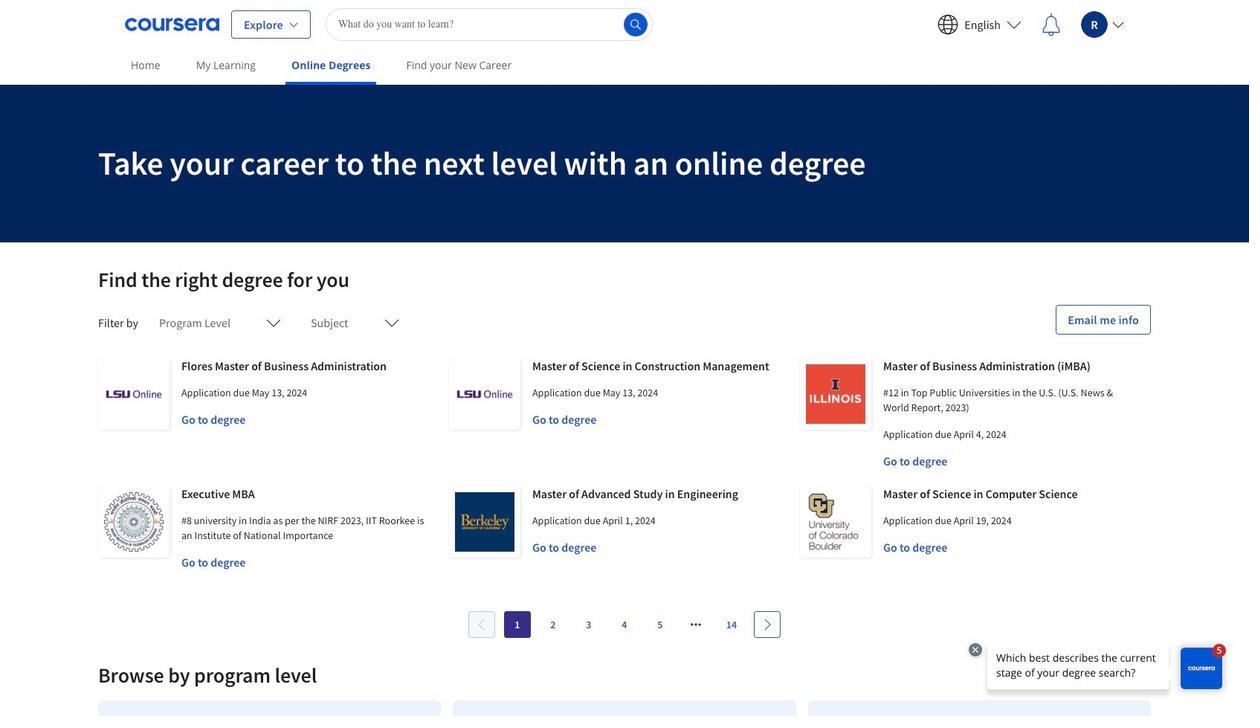 Task type: describe. For each thing, give the bounding box(es) containing it.
iit roorkee image
[[98, 486, 170, 558]]

university of illinois at urbana-champaign image
[[800, 358, 871, 430]]

go to next page image
[[761, 619, 773, 631]]

1 louisiana state university image from the left
[[98, 358, 170, 430]]



Task type: vqa. For each thing, say whether or not it's contained in the screenshot.
tools to the left
no



Task type: locate. For each thing, give the bounding box(es) containing it.
2 louisiana state university image from the left
[[449, 358, 520, 430]]

louisiana state university image
[[98, 358, 170, 430], [449, 358, 520, 430]]

coursera image
[[125, 12, 219, 36]]

1 horizontal spatial louisiana state university image
[[449, 358, 520, 430]]

list
[[92, 694, 1157, 716]]

university of colorado boulder image
[[800, 486, 871, 558]]

0 horizontal spatial louisiana state university image
[[98, 358, 170, 430]]

None search field
[[326, 8, 653, 41]]

What do you want to learn? text field
[[326, 8, 653, 41]]

university of california, berkeley image
[[449, 486, 520, 558]]



